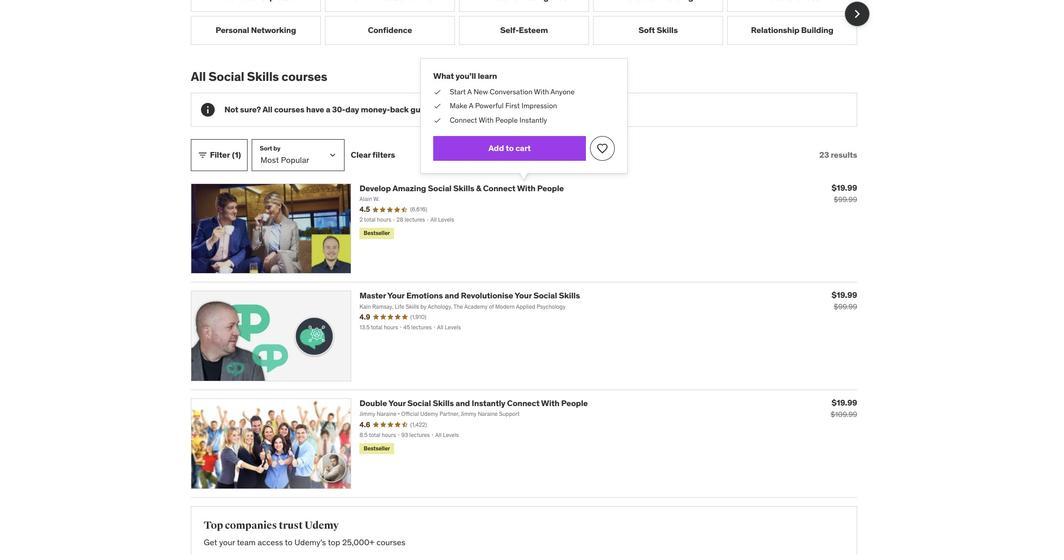 Task type: locate. For each thing, give the bounding box(es) containing it.
soft skills link
[[594, 16, 724, 45]]

1 vertical spatial $99.99
[[834, 303, 858, 312]]

6616 reviews element
[[410, 206, 427, 214]]

1 horizontal spatial instantly
[[520, 116, 546, 124]]

your for double your social skills and instantly connect with people
[[389, 399, 406, 409]]

alain
[[360, 196, 372, 203]]

all social skills courses
[[191, 69, 328, 85]]

social
[[209, 69, 244, 85], [428, 183, 452, 193], [534, 291, 558, 301], [408, 399, 431, 409]]

$19.99 for double your social skills and instantly connect with people
[[832, 398, 858, 408]]

$99.99
[[834, 195, 858, 204], [834, 303, 858, 312]]

courses for skills
[[282, 69, 328, 85]]

social inside develop amazing social skills & connect with people alain w.
[[428, 183, 452, 193]]

1 $99.99 from the top
[[834, 195, 858, 204]]

30-
[[332, 104, 346, 115]]

2 $19.99 from the top
[[832, 290, 858, 301]]

$19.99 inside "$19.99 $109.99"
[[832, 398, 858, 408]]

small image
[[198, 150, 208, 160]]

powerful
[[480, 103, 506, 111]]

carousel element
[[191, 0, 870, 45]]

1 vertical spatial to
[[285, 538, 293, 548]]

your
[[219, 538, 235, 548]]

1 vertical spatial $19.99
[[832, 290, 858, 301]]

1 $19.99 $99.99 from the top
[[832, 183, 858, 204]]

a
[[472, 90, 477, 98], [474, 103, 478, 111]]

with inside develop amazing social skills & connect with people alain w.
[[517, 183, 536, 193]]

0 vertical spatial instantly
[[520, 116, 546, 124]]

$19.99 for master your emotions and revolutionise your social skills
[[832, 290, 858, 301]]

1 vertical spatial people
[[538, 183, 564, 193]]

23 results status
[[820, 150, 858, 160]]

connect inside start a new conversation with anyone make a powerful first impression connect with people instantly
[[456, 116, 481, 124]]

results
[[831, 150, 858, 160]]

relationship
[[752, 25, 800, 35]]

your
[[388, 291, 405, 301], [515, 291, 532, 301], [389, 399, 406, 409]]

2 vertical spatial $19.99
[[832, 398, 858, 408]]

(6,616)
[[410, 206, 427, 213]]

wishlist image
[[591, 140, 602, 151]]

esteem
[[519, 25, 548, 35]]

1 vertical spatial courses
[[274, 104, 305, 115]]

0 vertical spatial $19.99
[[832, 183, 858, 193]]

courses right 25,000+
[[377, 538, 406, 548]]

total
[[364, 216, 376, 224]]

1 vertical spatial instantly
[[472, 399, 506, 409]]

people inside start a new conversation with anyone make a powerful first impression connect with people instantly
[[498, 116, 519, 124]]

2 vertical spatial courses
[[377, 538, 406, 548]]

0 vertical spatial all
[[191, 69, 206, 85]]

1 vertical spatial $19.99 $99.99
[[832, 290, 858, 312]]

connect
[[456, 116, 481, 124], [483, 183, 516, 193], [507, 399, 540, 409]]

udemy's
[[295, 538, 326, 548]]

0 vertical spatial courses
[[282, 69, 328, 85]]

2 $99.99 from the top
[[834, 303, 858, 312]]

0 horizontal spatial instantly
[[472, 399, 506, 409]]

0 vertical spatial $19.99 $99.99
[[832, 183, 858, 204]]

1 horizontal spatial all
[[263, 104, 273, 115]]

a left new
[[472, 90, 477, 98]]

1 vertical spatial all
[[263, 104, 273, 115]]

to inside 'top companies trust udemy get your team access to udemy's top 25,000+ courses'
[[285, 538, 293, 548]]

confidence
[[368, 25, 412, 35]]

0 vertical spatial connect
[[456, 116, 481, 124]]

learn
[[482, 74, 500, 84]]

your right double
[[389, 399, 406, 409]]

all levels
[[431, 216, 455, 224]]

people
[[498, 116, 519, 124], [538, 183, 564, 193], [562, 399, 588, 409]]

2 total hours
[[360, 216, 392, 224]]

top
[[328, 538, 340, 548]]

2 horizontal spatial all
[[431, 216, 437, 224]]

your right master
[[388, 291, 405, 301]]

0 vertical spatial $99.99
[[834, 195, 858, 204]]

start
[[456, 90, 471, 98]]

$19.99 $109.99
[[831, 398, 858, 420]]

1 $19.99 from the top
[[832, 183, 858, 193]]

all
[[191, 69, 206, 85], [263, 104, 273, 115], [431, 216, 437, 224]]

1 horizontal spatial to
[[508, 141, 515, 150]]

0 vertical spatial to
[[508, 141, 515, 150]]

and
[[445, 291, 459, 301], [456, 399, 470, 409]]

to down trust
[[285, 538, 293, 548]]

instantly
[[520, 116, 546, 124], [472, 399, 506, 409]]

have
[[306, 104, 324, 115]]

2 vertical spatial all
[[431, 216, 437, 224]]

1 vertical spatial and
[[456, 399, 470, 409]]

a right make
[[474, 103, 478, 111]]

courses inside 'top companies trust udemy get your team access to udemy's top 25,000+ courses'
[[377, 538, 406, 548]]

0 horizontal spatial to
[[285, 538, 293, 548]]

(1)
[[232, 150, 241, 160]]

1 vertical spatial connect
[[483, 183, 516, 193]]

amazing
[[393, 183, 426, 193]]

master
[[360, 291, 386, 301]]

2 vertical spatial people
[[562, 399, 588, 409]]

courses for all
[[274, 104, 305, 115]]

clear filters button
[[351, 139, 395, 171]]

0 horizontal spatial all
[[191, 69, 206, 85]]

clear
[[351, 150, 371, 160]]

$109.99
[[831, 410, 858, 420]]

a
[[326, 104, 331, 115]]

3 $19.99 from the top
[[832, 398, 858, 408]]

connect inside develop amazing social skills & connect with people alain w.
[[483, 183, 516, 193]]

with
[[534, 90, 547, 98], [483, 116, 497, 124], [517, 183, 536, 193], [541, 399, 560, 409]]

to left cart at the top
[[508, 141, 515, 150]]

1 vertical spatial a
[[474, 103, 478, 111]]

courses left have
[[274, 104, 305, 115]]

to
[[508, 141, 515, 150], [285, 538, 293, 548]]

courses
[[282, 69, 328, 85], [274, 104, 305, 115], [377, 538, 406, 548]]

0 vertical spatial people
[[498, 116, 519, 124]]

$19.99
[[832, 183, 858, 193], [832, 290, 858, 301], [832, 398, 858, 408]]

master your emotions and revolutionise your social skills link
[[360, 291, 580, 301]]

instantly inside start a new conversation with anyone make a powerful first impression connect with people instantly
[[520, 116, 546, 124]]

courses up have
[[282, 69, 328, 85]]

hours
[[377, 216, 392, 224]]

new
[[478, 90, 491, 98]]

skills
[[657, 25, 678, 35], [247, 69, 279, 85], [454, 183, 475, 193], [559, 291, 580, 301], [433, 399, 454, 409]]

relationship building link
[[728, 16, 858, 45]]



Task type: describe. For each thing, give the bounding box(es) containing it.
double your social skills and instantly connect with people link
[[360, 399, 588, 409]]

back
[[390, 104, 409, 115]]

make
[[456, 103, 472, 111]]

clear filters
[[351, 150, 395, 160]]

what you'll learn
[[441, 74, 500, 84]]

filter
[[210, 150, 230, 160]]

4.5
[[360, 205, 370, 214]]

day
[[346, 104, 359, 115]]

0 vertical spatial a
[[472, 90, 477, 98]]

skills inside develop amazing social skills & connect with people alain w.
[[454, 183, 475, 193]]

add to cart
[[492, 141, 531, 150]]

self-
[[501, 25, 519, 35]]

28
[[397, 216, 404, 224]]

2 vertical spatial connect
[[507, 399, 540, 409]]

companies
[[225, 520, 277, 533]]

conversation
[[493, 90, 532, 98]]

udemy
[[305, 520, 339, 533]]

double
[[360, 399, 387, 409]]

double your social skills and instantly connect with people
[[360, 399, 588, 409]]

lectures
[[405, 216, 425, 224]]

add to cart button
[[441, 134, 581, 157]]

personal networking link
[[191, 16, 321, 45]]

self-esteem link
[[459, 16, 589, 45]]

develop amazing social skills & connect with people link
[[360, 183, 564, 193]]

money-
[[361, 104, 390, 115]]

personal
[[216, 25, 249, 35]]

relationship building
[[752, 25, 834, 35]]

&
[[476, 183, 482, 193]]

25,000+
[[342, 538, 375, 548]]

you'll
[[462, 74, 480, 84]]

23 results
[[820, 150, 858, 160]]

revolutionise
[[461, 291, 514, 301]]

soft
[[639, 25, 655, 35]]

people inside develop amazing social skills & connect with people alain w.
[[538, 183, 564, 193]]

23
[[820, 150, 830, 160]]

anyone
[[549, 90, 571, 98]]

sure?
[[240, 104, 261, 115]]

add
[[492, 141, 506, 150]]

start a new conversation with anyone make a powerful first impression connect with people instantly
[[456, 90, 571, 124]]

networking
[[251, 25, 296, 35]]

building
[[802, 25, 834, 35]]

w.
[[374, 196, 380, 203]]

emotions
[[407, 291, 443, 301]]

guarantee
[[411, 104, 450, 115]]

team
[[237, 538, 256, 548]]

self-esteem
[[501, 25, 548, 35]]

top companies trust udemy get your team access to udemy's top 25,000+ courses
[[204, 520, 406, 548]]

your for master your emotions and revolutionise your social skills
[[388, 291, 405, 301]]

all for all levels
[[431, 216, 437, 224]]

next image
[[850, 6, 866, 22]]

your right revolutionise
[[515, 291, 532, 301]]

filter (1)
[[210, 150, 241, 160]]

2 $19.99 $99.99 from the top
[[832, 290, 858, 312]]

all for all social skills courses
[[191, 69, 206, 85]]

develop
[[360, 183, 391, 193]]

what
[[441, 74, 460, 84]]

develop amazing social skills & connect with people alain w.
[[360, 183, 564, 203]]

filters
[[373, 150, 395, 160]]

confidence link
[[325, 16, 455, 45]]

cart
[[517, 141, 531, 150]]

levels
[[438, 216, 455, 224]]

bestseller
[[364, 230, 390, 237]]

first
[[507, 103, 521, 111]]

2
[[360, 216, 363, 224]]

28 lectures
[[397, 216, 425, 224]]

0 vertical spatial and
[[445, 291, 459, 301]]

skills inside carousel element
[[657, 25, 678, 35]]

top
[[204, 520, 223, 533]]

not
[[225, 104, 238, 115]]

personal networking
[[216, 25, 296, 35]]

impression
[[522, 103, 555, 111]]

master your emotions and revolutionise your social skills
[[360, 291, 580, 301]]

access
[[258, 538, 283, 548]]

not sure? all courses have a 30-day money-back guarantee
[[225, 104, 450, 115]]

to inside button
[[508, 141, 515, 150]]

trust
[[279, 520, 303, 533]]

soft skills
[[639, 25, 678, 35]]

get
[[204, 538, 217, 548]]



Task type: vqa. For each thing, say whether or not it's contained in the screenshot.
2
yes



